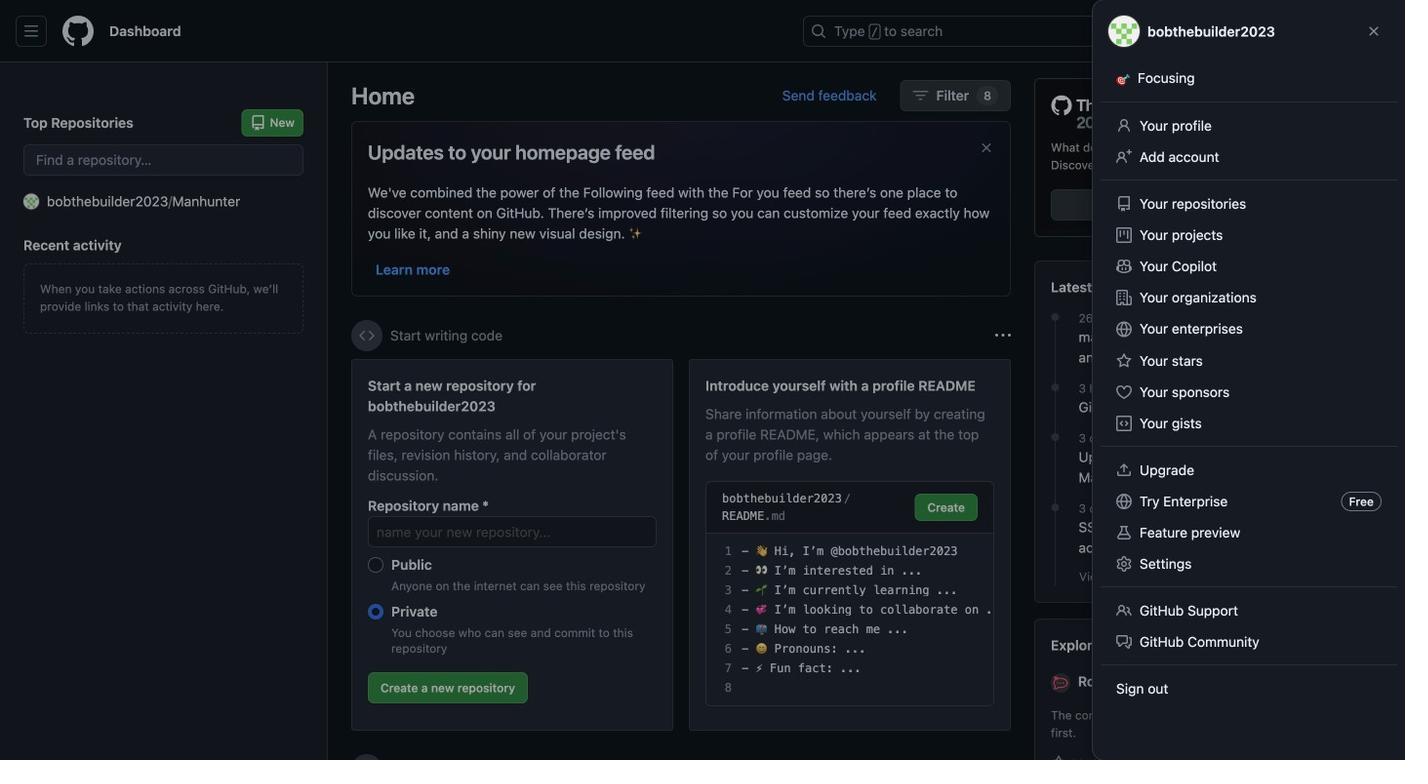 Task type: locate. For each thing, give the bounding box(es) containing it.
2 dot fill image from the top
[[1048, 500, 1064, 516]]

explore element
[[1035, 78, 1383, 761]]

explore repositories navigation
[[1035, 619, 1383, 761]]

1 vertical spatial dot fill image
[[1048, 430, 1064, 445]]

dot fill image
[[1048, 380, 1064, 396], [1048, 430, 1064, 445]]

1 dot fill image from the top
[[1048, 380, 1064, 396]]

homepage image
[[62, 16, 94, 47]]

0 vertical spatial dot fill image
[[1048, 310, 1064, 325]]

triangle down image
[[1206, 23, 1221, 39]]

0 vertical spatial dot fill image
[[1048, 380, 1064, 396]]

1 vertical spatial dot fill image
[[1048, 500, 1064, 516]]

command palette image
[[1122, 23, 1137, 39]]

dot fill image
[[1048, 310, 1064, 325], [1048, 500, 1064, 516]]



Task type: describe. For each thing, give the bounding box(es) containing it.
account element
[[0, 62, 328, 761]]

2 dot fill image from the top
[[1048, 430, 1064, 445]]

1 dot fill image from the top
[[1048, 310, 1064, 325]]

issue opened image
[[1250, 23, 1265, 39]]

plus image
[[1182, 23, 1198, 39]]

star image
[[1052, 756, 1067, 761]]



Task type: vqa. For each thing, say whether or not it's contained in the screenshot.
repo image
no



